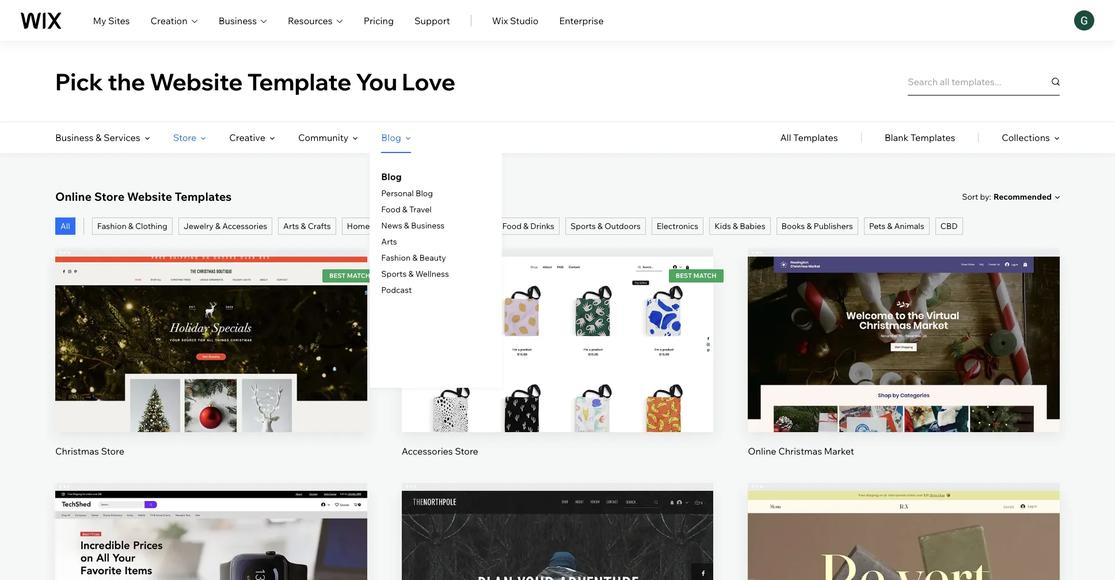 Task type: describe. For each thing, give the bounding box(es) containing it.
podcast link
[[381, 285, 412, 295]]

crafts
[[308, 221, 331, 232]]

edit for edit button for online store website templates - home goods store image
[[896, 556, 913, 567]]

fashion inside blog personal blog food & travel news & business arts fashion & beauty sports & wellness podcast
[[381, 253, 411, 263]]

wellness inside 'link'
[[453, 221, 486, 232]]

business inside blog personal blog food & travel news & business arts fashion & beauty sports & wellness podcast
[[411, 221, 445, 231]]

sports inside blog personal blog food & travel news & business arts fashion & beauty sports & wellness podcast
[[381, 269, 407, 279]]

my sites link
[[93, 14, 130, 27]]

the
[[108, 67, 145, 96]]

online store website templates - christmas store image
[[55, 257, 367, 432]]

books & publishers link
[[777, 218, 859, 235]]

view button for christmas store
[[184, 353, 239, 380]]

food & travel link
[[381, 204, 432, 215]]

my sites
[[93, 15, 130, 26]]

pick the website template you love
[[55, 67, 456, 96]]

arts & crafts link
[[278, 218, 336, 235]]

all templates
[[781, 132, 838, 143]]

view for christmas store
[[201, 361, 222, 372]]

edit for edit button inside the christmas store group
[[203, 322, 220, 333]]

kids & babies
[[715, 221, 766, 232]]

home & decor
[[347, 221, 401, 232]]

beauty & wellness link
[[412, 218, 492, 235]]

business & services
[[55, 132, 140, 143]]

blog personal blog food & travel news & business arts fashion & beauty sports & wellness podcast
[[381, 171, 449, 295]]

edit button for online store website templates - home goods store image
[[877, 548, 932, 575]]

love
[[402, 67, 456, 96]]

view button for online christmas market
[[877, 353, 932, 380]]

& for books & publishers
[[807, 221, 812, 232]]

sports inside "link"
[[571, 221, 596, 232]]

support link
[[415, 14, 450, 27]]

books
[[782, 221, 805, 232]]

home & decor link
[[342, 218, 406, 235]]

arts & crafts
[[283, 221, 331, 232]]

online christmas market
[[748, 446, 855, 457]]

online store website templates - electronics store image
[[55, 491, 367, 581]]

fashion & beauty link
[[381, 253, 446, 263]]

pets & animals link
[[864, 218, 930, 235]]

beauty & wellness
[[417, 221, 486, 232]]

pricing link
[[364, 14, 394, 27]]

templates for all templates
[[794, 132, 838, 143]]

website for store
[[127, 189, 172, 204]]

community
[[298, 132, 349, 143]]

pricing
[[364, 15, 394, 26]]

drinks
[[531, 221, 555, 232]]

pets & animals
[[869, 221, 925, 232]]

fashion & clothing link
[[92, 218, 173, 235]]

jewelry
[[184, 221, 214, 232]]

online for online christmas market
[[748, 446, 777, 457]]

sort
[[962, 191, 979, 202]]

& for kids & babies
[[733, 221, 738, 232]]

cbd
[[941, 221, 958, 232]]

personal blog link
[[381, 188, 433, 199]]

store for accessories store
[[455, 446, 478, 457]]

blank templates link
[[885, 122, 956, 153]]

0 horizontal spatial arts
[[283, 221, 299, 232]]

fashion & clothing
[[97, 221, 167, 232]]

accessories inside group
[[402, 446, 453, 457]]

2 vertical spatial blog
[[416, 188, 433, 199]]

arts inside blog personal blog food & travel news & business arts fashion & beauty sports & wellness podcast
[[381, 237, 397, 247]]

edit for edit button within the online christmas market group
[[896, 322, 913, 333]]

books & publishers
[[782, 221, 853, 232]]

kids
[[715, 221, 731, 232]]

clothing
[[135, 221, 167, 232]]

blog for blog
[[381, 132, 401, 143]]

pets
[[869, 221, 886, 232]]

personal
[[381, 188, 414, 199]]

categories by subject element
[[55, 122, 502, 388]]

creation button
[[151, 14, 198, 27]]

0 horizontal spatial templates
[[175, 189, 232, 204]]

market
[[824, 446, 855, 457]]

edit button for online store website templates - backpack store "image"
[[530, 548, 585, 575]]

sports & wellness link
[[381, 269, 449, 279]]

online christmas market group
[[748, 249, 1060, 458]]

kids & babies link
[[710, 218, 771, 235]]

0 horizontal spatial accessories
[[222, 221, 267, 232]]

travel
[[410, 204, 432, 215]]

wellness inside blog personal blog food & travel news & business arts fashion & beauty sports & wellness podcast
[[416, 269, 449, 279]]

template
[[247, 67, 352, 96]]

all templates link
[[781, 122, 838, 153]]

news & business link
[[381, 221, 445, 231]]

& for sports & outdoors
[[598, 221, 603, 232]]

blank templates
[[885, 132, 956, 143]]

generic categories element
[[781, 122, 1060, 153]]

online store website templates - accessories store image
[[402, 257, 714, 432]]

sites
[[108, 15, 130, 26]]

blog link
[[381, 170, 402, 184]]



Task type: locate. For each thing, give the bounding box(es) containing it.
edit
[[203, 322, 220, 333], [896, 322, 913, 333], [203, 556, 220, 567], [549, 556, 566, 567], [896, 556, 913, 567]]

& up sports & wellness link
[[413, 253, 418, 263]]

wellness down fashion & beauty link
[[416, 269, 449, 279]]

jewelry & accessories
[[184, 221, 267, 232]]

1 horizontal spatial templates
[[794, 132, 838, 143]]

&
[[96, 132, 102, 143], [402, 204, 408, 215], [404, 221, 409, 231], [128, 221, 134, 232], [215, 221, 221, 232], [301, 221, 306, 232], [372, 221, 377, 232], [446, 221, 451, 232], [524, 221, 529, 232], [598, 221, 603, 232], [733, 221, 738, 232], [807, 221, 812, 232], [888, 221, 893, 232], [413, 253, 418, 263], [409, 269, 414, 279]]

1 horizontal spatial wellness
[[453, 221, 486, 232]]

christmas store group
[[55, 249, 367, 458]]

christmas store
[[55, 446, 124, 457]]

website for the
[[150, 67, 243, 96]]

beauty inside blog personal blog food & travel news & business arts fashion & beauty sports & wellness podcast
[[420, 253, 446, 263]]

& for home & decor
[[372, 221, 377, 232]]

all
[[781, 132, 792, 143], [60, 221, 70, 232]]

0 vertical spatial sports
[[571, 221, 596, 232]]

blog up travel
[[416, 188, 433, 199]]

wellness right blog personal blog food & travel news & business arts fashion & beauty sports & wellness podcast
[[453, 221, 486, 232]]

& left outdoors
[[598, 221, 603, 232]]

creative
[[229, 132, 265, 143]]

0 horizontal spatial food
[[381, 204, 401, 215]]

all inside generic categories element
[[781, 132, 792, 143]]

online store website templates - backpack store image
[[402, 491, 714, 581]]

& for food & drinks
[[524, 221, 529, 232]]

1 vertical spatial sports
[[381, 269, 407, 279]]

& for beauty & wellness
[[446, 221, 451, 232]]

None search field
[[908, 68, 1060, 95]]

my
[[93, 15, 106, 26]]

fashion
[[97, 221, 126, 232], [381, 253, 411, 263]]

Search search field
[[908, 68, 1060, 95]]

creation
[[151, 15, 188, 26]]

& left the drinks
[[524, 221, 529, 232]]

sports left outdoors
[[571, 221, 596, 232]]

categories. use the left and right arrow keys to navigate the menu element
[[0, 122, 1116, 388]]

& inside 'link'
[[446, 221, 451, 232]]

0 vertical spatial business
[[219, 15, 257, 26]]

services
[[104, 132, 140, 143]]

sports & outdoors link
[[566, 218, 646, 235]]

0 horizontal spatial online
[[55, 189, 92, 204]]

outdoors
[[605, 221, 641, 232]]

0 vertical spatial fashion
[[97, 221, 126, 232]]

edit inside christmas store group
[[203, 322, 220, 333]]

0 vertical spatial arts
[[283, 221, 299, 232]]

& right books
[[807, 221, 812, 232]]

arts left the crafts
[[283, 221, 299, 232]]

edit button inside christmas store group
[[184, 313, 239, 341]]

blog up blog link
[[381, 132, 401, 143]]

fashion down arts link
[[381, 253, 411, 263]]

store inside the categories by subject "element"
[[173, 132, 197, 143]]

store
[[173, 132, 197, 143], [94, 189, 125, 204], [101, 446, 124, 457], [455, 446, 478, 457]]

& left the crafts
[[301, 221, 306, 232]]

edit button for the online store website templates - electronics store image
[[184, 548, 239, 575]]

1 horizontal spatial sports
[[571, 221, 596, 232]]

0 vertical spatial online
[[55, 189, 92, 204]]

0 vertical spatial all
[[781, 132, 792, 143]]

1 vertical spatial blog
[[381, 171, 402, 183]]

1 horizontal spatial view button
[[877, 353, 932, 380]]

blog up personal
[[381, 171, 402, 183]]

sort by:
[[962, 191, 992, 202]]

& for business & services
[[96, 132, 102, 143]]

food inside blog personal blog food & travel news & business arts fashion & beauty sports & wellness podcast
[[381, 204, 401, 215]]

0 vertical spatial website
[[150, 67, 243, 96]]

2 horizontal spatial business
[[411, 221, 445, 231]]

store inside group
[[101, 446, 124, 457]]

0 horizontal spatial fashion
[[97, 221, 126, 232]]

1 vertical spatial website
[[127, 189, 172, 204]]

1 vertical spatial accessories
[[402, 446, 453, 457]]

cbd link
[[936, 218, 963, 235]]

edit inside online christmas market group
[[896, 322, 913, 333]]

food up news
[[381, 204, 401, 215]]

view for online christmas market
[[894, 361, 915, 372]]

0 horizontal spatial view
[[201, 361, 222, 372]]

christmas
[[55, 446, 99, 457], [779, 446, 822, 457]]

christmas inside group
[[779, 446, 822, 457]]

website
[[150, 67, 243, 96], [127, 189, 172, 204]]

& inside "link"
[[598, 221, 603, 232]]

& for fashion & clothing
[[128, 221, 134, 232]]

food
[[381, 204, 401, 215], [503, 221, 522, 232]]

by:
[[981, 191, 992, 202]]

1 horizontal spatial online
[[748, 446, 777, 457]]

accessories store
[[402, 446, 478, 457]]

wix
[[492, 15, 508, 26]]

profile image image
[[1075, 10, 1095, 31]]

1 horizontal spatial business
[[219, 15, 257, 26]]

view
[[201, 361, 222, 372], [894, 361, 915, 372]]

beauty down travel
[[417, 221, 444, 232]]

business for business & services
[[55, 132, 94, 143]]

1 vertical spatial beauty
[[420, 253, 446, 263]]

1 view from the left
[[201, 361, 222, 372]]

babies
[[740, 221, 766, 232]]

beauty up sports & wellness link
[[420, 253, 446, 263]]

& right news
[[404, 221, 409, 231]]

online store website templates - online christmas market image
[[748, 257, 1060, 432]]

edit button inside online christmas market group
[[877, 313, 932, 341]]

0 horizontal spatial business
[[55, 132, 94, 143]]

0 vertical spatial blog
[[381, 132, 401, 143]]

enterprise link
[[559, 14, 604, 27]]

2 view from the left
[[894, 361, 915, 372]]

accessories store group
[[402, 249, 714, 458]]

1 vertical spatial all
[[60, 221, 70, 232]]

& right kids
[[733, 221, 738, 232]]

arts link
[[381, 237, 397, 247]]

1 horizontal spatial accessories
[[402, 446, 453, 457]]

view inside online christmas market group
[[894, 361, 915, 372]]

0 vertical spatial beauty
[[417, 221, 444, 232]]

1 horizontal spatial arts
[[381, 237, 397, 247]]

edit button
[[184, 313, 239, 341], [877, 313, 932, 341], [184, 548, 239, 575], [530, 548, 585, 575], [877, 548, 932, 575]]

1 vertical spatial business
[[55, 132, 94, 143]]

online inside group
[[748, 446, 777, 457]]

view button
[[184, 353, 239, 380], [877, 353, 932, 380]]

all for all
[[60, 221, 70, 232]]

0 vertical spatial accessories
[[222, 221, 267, 232]]

& right pets
[[888, 221, 893, 232]]

1 vertical spatial fashion
[[381, 253, 411, 263]]

edit for edit button associated with online store website templates - backpack store "image"
[[549, 556, 566, 567]]

news
[[381, 221, 402, 231]]

0 horizontal spatial sports
[[381, 269, 407, 279]]

online for online store website templates
[[55, 189, 92, 204]]

sports up podcast "link"
[[381, 269, 407, 279]]

food & drinks
[[503, 221, 555, 232]]

1 vertical spatial online
[[748, 446, 777, 457]]

business button
[[219, 14, 267, 27]]

& left "services"
[[96, 132, 102, 143]]

food & drinks link
[[497, 218, 560, 235]]

& left decor
[[372, 221, 377, 232]]

decor
[[379, 221, 401, 232]]

resources button
[[288, 14, 343, 27]]

view button inside christmas store group
[[184, 353, 239, 380]]

& left clothing
[[128, 221, 134, 232]]

electronics link
[[652, 218, 704, 235]]

1 view button from the left
[[184, 353, 239, 380]]

edit button for online store website templates - online christmas market image
[[877, 313, 932, 341]]

blog
[[381, 132, 401, 143], [381, 171, 402, 183], [416, 188, 433, 199]]

1 vertical spatial wellness
[[416, 269, 449, 279]]

pick
[[55, 67, 103, 96]]

0 horizontal spatial all
[[60, 221, 70, 232]]

& right the jewelry
[[215, 221, 221, 232]]

wellness
[[453, 221, 486, 232], [416, 269, 449, 279]]

arts
[[283, 221, 299, 232], [381, 237, 397, 247]]

publishers
[[814, 221, 853, 232]]

business
[[219, 15, 257, 26], [55, 132, 94, 143], [411, 221, 445, 231]]

online store website templates - home goods store image
[[748, 491, 1060, 581]]

blog for blog personal blog food & travel news & business arts fashion & beauty sports & wellness podcast
[[381, 171, 402, 183]]

store for christmas store
[[101, 446, 124, 457]]

1 christmas from the left
[[55, 446, 99, 457]]

templates
[[794, 132, 838, 143], [911, 132, 956, 143], [175, 189, 232, 204]]

& down fashion & beauty link
[[409, 269, 414, 279]]

templates for blank templates
[[911, 132, 956, 143]]

accessories
[[222, 221, 267, 232], [402, 446, 453, 457]]

collections
[[1002, 132, 1050, 143]]

fashion inside fashion & clothing link
[[97, 221, 126, 232]]

0 horizontal spatial wellness
[[416, 269, 449, 279]]

animals
[[895, 221, 925, 232]]

fashion left clothing
[[97, 221, 126, 232]]

2 vertical spatial business
[[411, 221, 445, 231]]

& right the news & business link
[[446, 221, 451, 232]]

business for business
[[219, 15, 257, 26]]

1 horizontal spatial view
[[894, 361, 915, 372]]

business inside popup button
[[219, 15, 257, 26]]

1 horizontal spatial food
[[503, 221, 522, 232]]

jewelry & accessories link
[[178, 218, 272, 235]]

0 vertical spatial wellness
[[453, 221, 486, 232]]

2 christmas from the left
[[779, 446, 822, 457]]

& left travel
[[402, 204, 408, 215]]

you
[[356, 67, 398, 96]]

1 vertical spatial arts
[[381, 237, 397, 247]]

sports & outdoors
[[571, 221, 641, 232]]

2 horizontal spatial templates
[[911, 132, 956, 143]]

recommended
[[994, 192, 1052, 202]]

view button inside online christmas market group
[[877, 353, 932, 380]]

electronics
[[657, 221, 699, 232]]

store inside group
[[455, 446, 478, 457]]

1 horizontal spatial fashion
[[381, 253, 411, 263]]

edit button for online store website templates - christmas store image
[[184, 313, 239, 341]]

store for online store website templates
[[94, 189, 125, 204]]

arts down decor
[[381, 237, 397, 247]]

& for pets & animals
[[888, 221, 893, 232]]

sports
[[571, 221, 596, 232], [381, 269, 407, 279]]

edit for edit button associated with the online store website templates - electronics store image
[[203, 556, 220, 567]]

2 view button from the left
[[877, 353, 932, 380]]

online store website templates
[[55, 189, 232, 204]]

all link
[[55, 218, 75, 235]]

home
[[347, 221, 370, 232]]

& for arts & crafts
[[301, 221, 306, 232]]

podcast
[[381, 285, 412, 295]]

0 horizontal spatial christmas
[[55, 446, 99, 457]]

& for jewelry & accessories
[[215, 221, 221, 232]]

christmas inside group
[[55, 446, 99, 457]]

beauty inside 'link'
[[417, 221, 444, 232]]

food left the drinks
[[503, 221, 522, 232]]

blank
[[885, 132, 909, 143]]

resources
[[288, 15, 333, 26]]

0 vertical spatial food
[[381, 204, 401, 215]]

1 horizontal spatial christmas
[[779, 446, 822, 457]]

1 vertical spatial food
[[503, 221, 522, 232]]

0 horizontal spatial view button
[[184, 353, 239, 380]]

studio
[[510, 15, 539, 26]]

view inside christmas store group
[[201, 361, 222, 372]]

support
[[415, 15, 450, 26]]

1 horizontal spatial all
[[781, 132, 792, 143]]

wix studio
[[492, 15, 539, 26]]

wix studio link
[[492, 14, 539, 27]]

all for all templates
[[781, 132, 792, 143]]

enterprise
[[559, 15, 604, 26]]

beauty
[[417, 221, 444, 232], [420, 253, 446, 263]]



Task type: vqa. For each thing, say whether or not it's contained in the screenshot.
'Templates' to the left
yes



